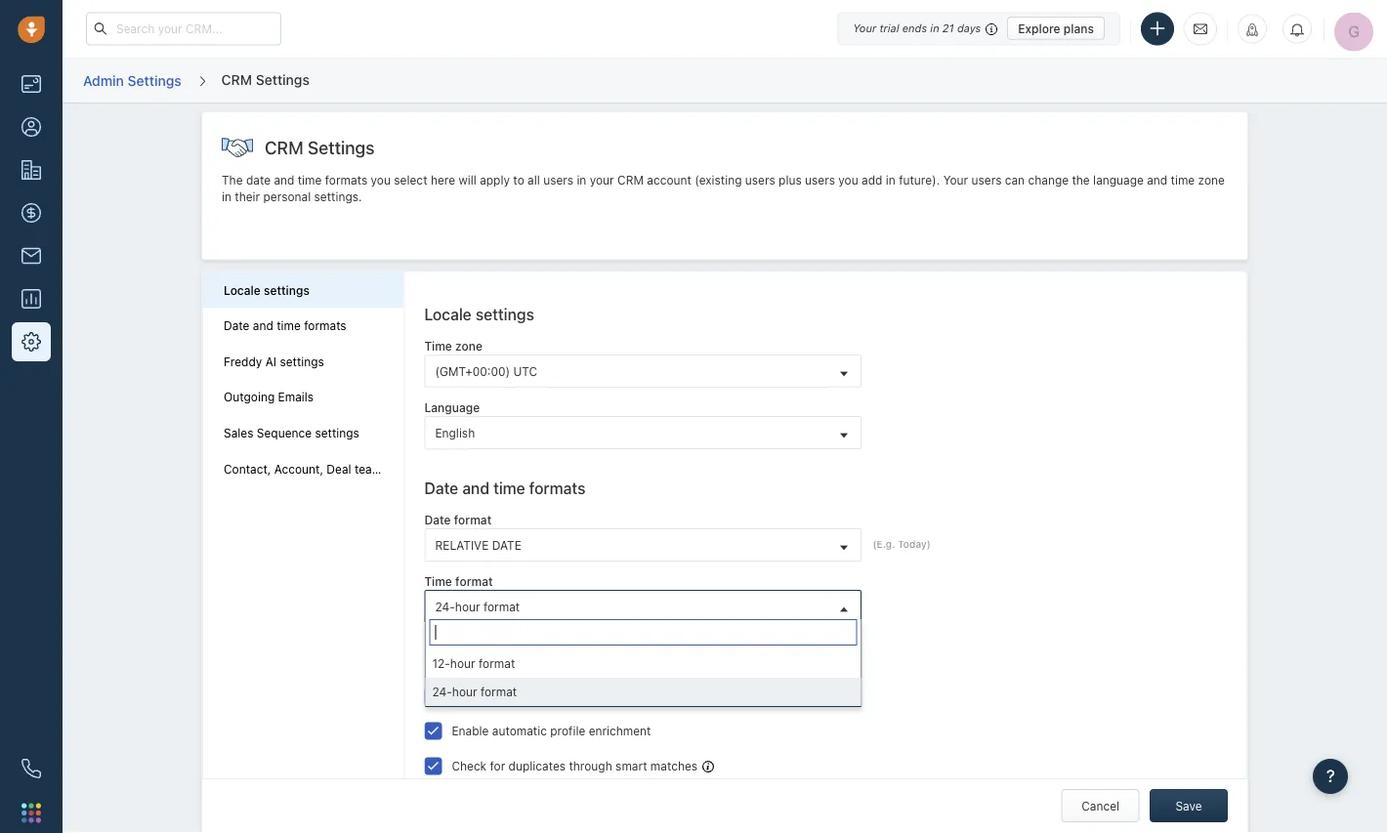 Task type: locate. For each thing, give the bounding box(es) containing it.
format inside 'link'
[[484, 600, 520, 614]]

0 horizontal spatial your
[[853, 22, 877, 35]]

freddy ai settings inside "link"
[[224, 355, 324, 368]]

personal
[[263, 190, 311, 204]]

you
[[371, 173, 391, 187], [839, 173, 858, 187]]

1 time from the top
[[424, 339, 452, 353]]

crm right your
[[617, 173, 644, 187]]

1 vertical spatial formats
[[304, 319, 346, 333]]

24- down '12-'
[[432, 685, 452, 699]]

crm down search your crm... text box
[[221, 71, 252, 87]]

date up 'relative'
[[424, 513, 451, 527]]

0 vertical spatial freddy ai settings
[[224, 355, 324, 368]]

can
[[1005, 173, 1025, 187]]

0 horizontal spatial freddy
[[224, 355, 262, 368]]

automatic
[[492, 724, 547, 738]]

21
[[943, 22, 954, 35]]

1 horizontal spatial freddy ai settings
[[424, 653, 557, 671]]

freddy ai settings up 'intelligent'
[[424, 653, 557, 671]]

0 vertical spatial locale
[[224, 283, 261, 297]]

24-hour format inside 24-hour format 'link'
[[435, 600, 520, 614]]

your
[[853, 22, 877, 35], [943, 173, 968, 187]]

freddy ai settings
[[224, 355, 324, 368], [424, 653, 557, 671]]

settings
[[256, 71, 310, 87], [128, 72, 181, 88], [308, 137, 375, 158]]

relative date
[[435, 538, 522, 552]]

you left select
[[371, 173, 391, 187]]

check
[[452, 759, 487, 773]]

freddy ai finds duplicates by misspellings and extra spaces image
[[703, 761, 714, 773]]

zone right language
[[1198, 173, 1225, 187]]

outgoing emails link
[[224, 390, 383, 405]]

2 vertical spatial formats
[[529, 479, 586, 497]]

hour up enable intelligent scoring
[[450, 657, 475, 670]]

locale settings
[[224, 283, 310, 297], [424, 305, 534, 324]]

1 vertical spatial freddy
[[424, 653, 475, 671]]

2 horizontal spatial crm
[[617, 173, 644, 187]]

users right all
[[543, 173, 573, 187]]

1 vertical spatial time
[[424, 575, 452, 589]]

the date and time formats you select here will apply to all users in your crm account (existing users plus users you add in future). your users can change the language and time zone in their personal settings.
[[222, 173, 1225, 204]]

in down the
[[222, 190, 232, 204]]

1 you from the left
[[371, 173, 391, 187]]

what's new image
[[1246, 23, 1259, 37]]

24-hour format
[[435, 600, 520, 614], [432, 685, 517, 699]]

enable up check
[[452, 724, 489, 738]]

smart
[[616, 759, 647, 773]]

0 vertical spatial locale settings
[[224, 283, 310, 297]]

send email image
[[1194, 21, 1208, 37]]

date and time formats down locale settings link
[[224, 319, 346, 333]]

24-hour format inside 24-hour format option
[[432, 685, 517, 699]]

0 vertical spatial time
[[424, 339, 452, 353]]

1 vertical spatial crm
[[265, 137, 303, 158]]

date
[[224, 319, 250, 333], [424, 479, 458, 497], [424, 513, 451, 527]]

(gmt+00:00) utc link
[[425, 356, 861, 387]]

your right future).
[[943, 173, 968, 187]]

freddy up outgoing
[[224, 355, 262, 368]]

1 horizontal spatial zone
[[1198, 173, 1225, 187]]

0 vertical spatial crm settings
[[221, 71, 310, 87]]

freddy ai settings up "outgoing emails"
[[224, 355, 324, 368]]

time format
[[424, 575, 493, 589]]

None text field
[[429, 619, 857, 646]]

all
[[528, 173, 540, 187]]

ai right '12-'
[[479, 653, 494, 671]]

enrichment
[[589, 724, 651, 738]]

2 time from the top
[[424, 575, 452, 589]]

time up (gmt+00:00)
[[424, 339, 452, 353]]

24-
[[435, 600, 455, 614], [432, 685, 452, 699]]

relative date link
[[425, 529, 861, 561]]

0 vertical spatial crm
[[221, 71, 252, 87]]

1 vertical spatial zone
[[455, 339, 483, 353]]

users right plus
[[805, 173, 835, 187]]

1 vertical spatial enable
[[452, 724, 489, 738]]

zone up (gmt+00:00)
[[455, 339, 483, 353]]

0 horizontal spatial you
[[371, 173, 391, 187]]

ai up "outgoing emails"
[[265, 355, 277, 368]]

24-hour format down 12-hour format
[[432, 685, 517, 699]]

e.g.
[[877, 538, 895, 549]]

hour for 12-hour format option in the bottom of the page
[[450, 657, 475, 670]]

0 vertical spatial enable
[[452, 689, 489, 703]]

freshworks switcher image
[[21, 803, 41, 823]]

format
[[454, 513, 492, 527], [455, 575, 493, 589], [484, 600, 520, 614], [479, 657, 515, 670], [481, 685, 517, 699]]

users left can
[[972, 173, 1002, 187]]

4 users from the left
[[972, 173, 1002, 187]]

locale up date and time formats link
[[224, 283, 261, 297]]

1 horizontal spatial you
[[839, 173, 858, 187]]

0 vertical spatial hour
[[455, 600, 480, 614]]

cancel
[[1082, 799, 1120, 813]]

1 users from the left
[[543, 173, 573, 187]]

date and time formats up date format
[[424, 479, 586, 497]]

ai inside "link"
[[265, 355, 277, 368]]

settings.
[[314, 190, 362, 204]]

phone image
[[21, 759, 41, 779]]

crm settings up the settings.
[[265, 137, 375, 158]]

date up date format
[[424, 479, 458, 497]]

format down "time format"
[[484, 600, 520, 614]]

plans
[[1064, 21, 1094, 35]]

save button
[[1150, 789, 1228, 823]]

sales sequence settings
[[224, 426, 359, 440]]

1 horizontal spatial freddy
[[424, 653, 475, 671]]

settings up date and time formats link
[[264, 283, 310, 297]]

1 vertical spatial 24-hour format
[[432, 685, 517, 699]]

0 horizontal spatial ai
[[265, 355, 277, 368]]

days
[[957, 22, 981, 35]]

hour for 24-hour format option
[[452, 685, 477, 699]]

1 vertical spatial your
[[943, 173, 968, 187]]

hour down "time format"
[[455, 600, 480, 614]]

time
[[424, 339, 452, 353], [424, 575, 452, 589]]

1 enable from the top
[[452, 689, 489, 703]]

0 vertical spatial date and time formats
[[224, 319, 346, 333]]

enable for enable intelligent scoring
[[452, 689, 489, 703]]

0 vertical spatial freddy
[[224, 355, 262, 368]]

list box
[[425, 650, 861, 706]]

24- down "time format"
[[435, 600, 455, 614]]

1 vertical spatial locale
[[424, 305, 472, 324]]

date
[[246, 173, 271, 187]]

2 enable from the top
[[452, 724, 489, 738]]

in left your
[[577, 173, 587, 187]]

formats
[[325, 173, 368, 187], [304, 319, 346, 333], [529, 479, 586, 497]]

zone
[[1198, 173, 1225, 187], [455, 339, 483, 353]]

contact,
[[224, 462, 271, 476]]

freddy up enable intelligent scoring
[[424, 653, 475, 671]]

1 horizontal spatial ai
[[479, 653, 494, 671]]

hour
[[455, 600, 480, 614], [450, 657, 475, 670], [452, 685, 477, 699]]

and up date format
[[462, 479, 489, 497]]

admin settings
[[83, 72, 181, 88]]

time down locale settings link
[[277, 319, 301, 333]]

your left trial on the right of the page
[[853, 22, 877, 35]]

crm inside the date and time formats you select here will apply to all users in your crm account (existing users plus users you add in future). your users can change the language and time zone in their personal settings.
[[617, 173, 644, 187]]

0 vertical spatial your
[[853, 22, 877, 35]]

24-hour format down "time format"
[[435, 600, 520, 614]]

settings down date and time formats link
[[280, 355, 324, 368]]

2 vertical spatial date
[[424, 513, 451, 527]]

1 vertical spatial hour
[[450, 657, 475, 670]]

locale up time zone on the top left
[[424, 305, 472, 324]]

1 horizontal spatial your
[[943, 173, 968, 187]]

format down 12-hour format
[[481, 685, 517, 699]]

outgoing emails
[[224, 390, 314, 404]]

time down 'relative'
[[424, 575, 452, 589]]

0 vertical spatial formats
[[325, 173, 368, 187]]

2 vertical spatial crm
[[617, 173, 644, 187]]

1 horizontal spatial crm
[[265, 137, 303, 158]]

freddy
[[224, 355, 262, 368], [424, 653, 475, 671]]

team
[[355, 462, 382, 476]]

date and time formats
[[224, 319, 346, 333], [424, 479, 586, 497]]

crm settings down search your crm... text box
[[221, 71, 310, 87]]

locale
[[224, 283, 261, 297], [424, 305, 472, 324]]

24-hour format option
[[425, 678, 861, 706]]

sales
[[224, 426, 253, 440]]

3 users from the left
[[805, 173, 835, 187]]

0 horizontal spatial freddy ai settings
[[224, 355, 324, 368]]

and up personal
[[274, 173, 294, 187]]

settings inside "link"
[[280, 355, 324, 368]]

english
[[435, 426, 475, 440]]

locale settings up date and time formats link
[[224, 283, 310, 297]]

date up outgoing
[[224, 319, 250, 333]]

ai
[[265, 355, 277, 368], [479, 653, 494, 671]]

Search your CRM... text field
[[86, 12, 281, 45]]

locale settings up time zone on the top left
[[424, 305, 534, 324]]

1 vertical spatial date
[[424, 479, 458, 497]]

hour inside 'link'
[[455, 600, 480, 614]]

users left plus
[[745, 173, 775, 187]]

0 vertical spatial date
[[224, 319, 250, 333]]

24- inside 24-hour format 'link'
[[435, 600, 455, 614]]

0 vertical spatial 24-hour format
[[435, 600, 520, 614]]

settings
[[264, 283, 310, 297], [476, 305, 534, 324], [280, 355, 324, 368], [315, 426, 359, 440], [385, 462, 430, 476], [498, 653, 557, 671]]

12-hour format option
[[425, 650, 861, 678]]

your inside the date and time formats you select here will apply to all users in your crm account (existing users plus users you add in future). your users can change the language and time zone in their personal settings.
[[943, 173, 968, 187]]

deal
[[327, 462, 351, 476]]

time
[[298, 173, 322, 187], [1171, 173, 1195, 187], [277, 319, 301, 333], [493, 479, 525, 497]]

crm settings
[[221, 71, 310, 87], [265, 137, 375, 158]]

settings right 'team'
[[385, 462, 430, 476]]

0 vertical spatial zone
[[1198, 173, 1225, 187]]

0 vertical spatial ai
[[265, 355, 277, 368]]

you left add
[[839, 173, 858, 187]]

2 users from the left
[[745, 173, 775, 187]]

2 vertical spatial hour
[[452, 685, 477, 699]]

will
[[459, 173, 477, 187]]

1 horizontal spatial locale
[[424, 305, 472, 324]]

0 vertical spatial 24-
[[435, 600, 455, 614]]

and
[[274, 173, 294, 187], [1147, 173, 1168, 187], [253, 319, 273, 333], [462, 479, 489, 497]]

locale settings link
[[224, 283, 383, 298]]

0 horizontal spatial date and time formats
[[224, 319, 346, 333]]

enable
[[452, 689, 489, 703], [452, 724, 489, 738]]

1 horizontal spatial locale settings
[[424, 305, 534, 324]]

hour down 12-hour format
[[452, 685, 477, 699]]

1 vertical spatial date and time formats
[[424, 479, 586, 497]]

enable down 12-hour format
[[452, 689, 489, 703]]

crm up date
[[265, 137, 303, 158]]

in right add
[[886, 173, 896, 187]]

plus
[[779, 173, 802, 187]]

duplicates
[[509, 759, 566, 773]]

contact, account, deal team settings
[[224, 462, 430, 476]]

1 vertical spatial 24-
[[432, 685, 452, 699]]



Task type: vqa. For each thing, say whether or not it's contained in the screenshot.
'date and time formats' to the left
yes



Task type: describe. For each thing, give the bounding box(es) containing it.
ends
[[902, 22, 927, 35]]

apply
[[480, 173, 510, 187]]

explore plans
[[1018, 21, 1094, 35]]

the
[[1072, 173, 1090, 187]]

24-hour format link
[[425, 591, 861, 622]]

to
[[513, 173, 524, 187]]

enable for enable automatic profile enrichment
[[452, 724, 489, 738]]

zone inside the date and time formats you select here will apply to all users in your crm account (existing users plus users you add in future). your users can change the language and time zone in their personal settings.
[[1198, 173, 1225, 187]]

2 you from the left
[[839, 173, 858, 187]]

(gmt+00:00) utc
[[435, 364, 537, 378]]

( e.g. today )
[[873, 538, 931, 549]]

1 vertical spatial locale settings
[[424, 305, 534, 324]]

enable automatic profile enrichment
[[452, 724, 651, 738]]

and right language
[[1147, 173, 1168, 187]]

explore plans link
[[1007, 17, 1105, 40]]

0 horizontal spatial zone
[[455, 339, 483, 353]]

1 horizontal spatial date and time formats
[[424, 479, 586, 497]]

matches
[[651, 759, 698, 773]]

time zone
[[424, 339, 483, 353]]

freddy inside "link"
[[224, 355, 262, 368]]

outgoing
[[224, 390, 275, 404]]

explore
[[1018, 21, 1061, 35]]

0 horizontal spatial crm
[[221, 71, 252, 87]]

your trial ends in 21 days
[[853, 22, 981, 35]]

account,
[[274, 462, 323, 476]]

save
[[1176, 799, 1202, 813]]

0 horizontal spatial locale settings
[[224, 283, 310, 297]]

future).
[[899, 173, 940, 187]]

0 horizontal spatial locale
[[224, 283, 261, 297]]

settings up enable intelligent scoring
[[498, 653, 557, 671]]

in left the 21
[[930, 22, 939, 35]]

1 vertical spatial ai
[[479, 653, 494, 671]]

time for time format
[[424, 575, 452, 589]]

scoring
[[550, 689, 591, 703]]

relative
[[435, 538, 489, 552]]

)
[[927, 538, 931, 549]]

profile
[[550, 724, 585, 738]]

their
[[235, 190, 260, 204]]

select
[[394, 173, 427, 187]]

language
[[424, 401, 480, 415]]

account
[[647, 173, 692, 187]]

date
[[492, 538, 522, 552]]

add
[[862, 173, 883, 187]]

phone element
[[12, 749, 51, 788]]

1 vertical spatial crm settings
[[265, 137, 375, 158]]

the
[[222, 173, 243, 187]]

format up 'intelligent'
[[479, 657, 515, 670]]

(
[[873, 538, 877, 549]]

cancel button
[[1062, 789, 1140, 823]]

contact, account, deal team settings link
[[224, 461, 430, 477]]

sales sequence settings link
[[224, 426, 383, 441]]

freddy ai settings link
[[224, 354, 383, 369]]

24- inside 24-hour format option
[[432, 685, 452, 699]]

check for duplicates through smart matches
[[452, 759, 698, 773]]

12-hour format
[[432, 657, 515, 670]]

12-
[[432, 657, 450, 670]]

(existing
[[695, 173, 742, 187]]

sequence
[[257, 426, 312, 440]]

trial
[[880, 22, 899, 35]]

1 vertical spatial freddy ai settings
[[424, 653, 557, 671]]

(gmt+00:00)
[[435, 364, 510, 378]]

here
[[431, 173, 455, 187]]

and down locale settings link
[[253, 319, 273, 333]]

for
[[490, 759, 505, 773]]

formats inside the date and time formats you select here will apply to all users in your crm account (existing users plus users you add in future). your users can change the language and time zone in their personal settings.
[[325, 173, 368, 187]]

format up relative date
[[454, 513, 492, 527]]

utc
[[513, 364, 537, 378]]

list box containing 12-hour format
[[425, 650, 861, 706]]

today
[[898, 538, 927, 549]]

language
[[1093, 173, 1144, 187]]

time right language
[[1171, 173, 1195, 187]]

emails
[[278, 390, 314, 404]]

time up personal
[[298, 173, 322, 187]]

date and time formats link
[[224, 318, 383, 334]]

admin
[[83, 72, 124, 88]]

settings up (gmt+00:00) utc
[[476, 305, 534, 324]]

settings up 'deal'
[[315, 426, 359, 440]]

intelligent
[[492, 689, 547, 703]]

through
[[569, 759, 612, 773]]

time up date
[[493, 479, 525, 497]]

date format
[[424, 513, 492, 527]]

change
[[1028, 173, 1069, 187]]

enable intelligent scoring
[[452, 689, 591, 703]]

your
[[590, 173, 614, 187]]

time for time zone
[[424, 339, 452, 353]]

admin settings link
[[82, 65, 182, 96]]

format down relative date
[[455, 575, 493, 589]]

english link
[[425, 417, 861, 449]]



